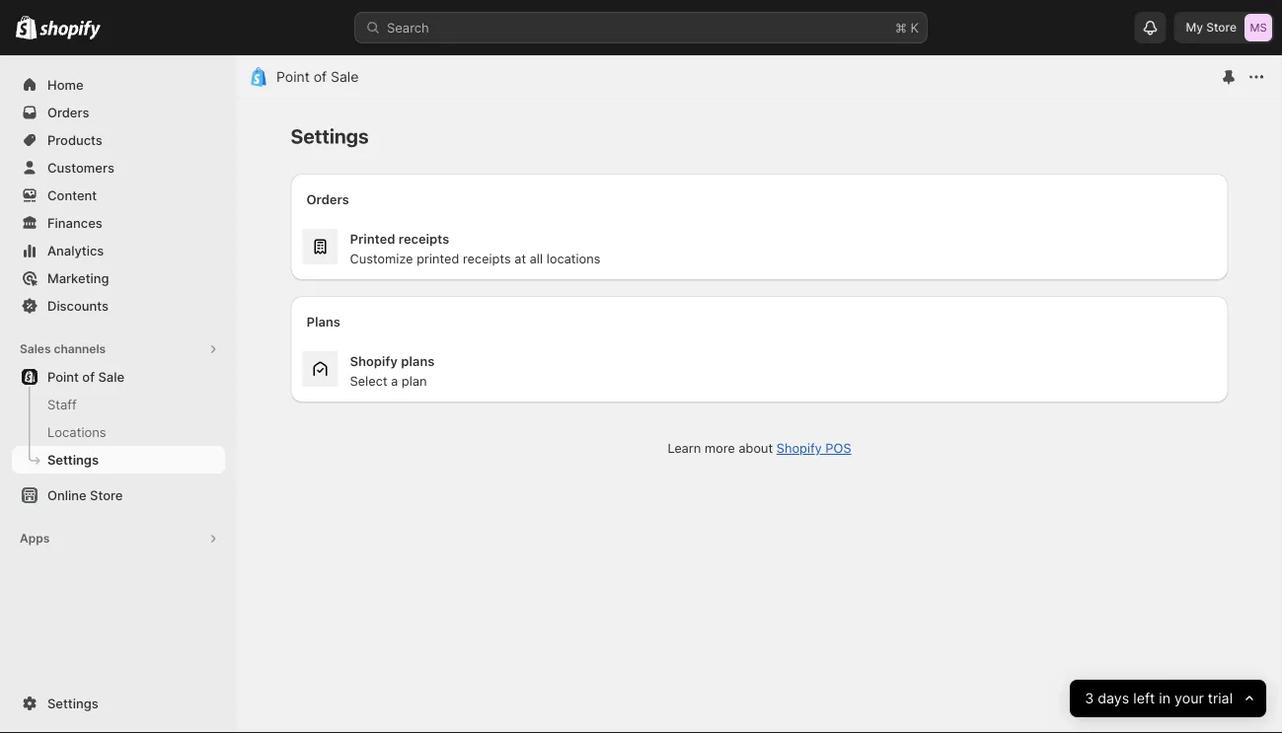 Task type: describe. For each thing, give the bounding box(es) containing it.
analytics
[[47, 243, 104, 258]]

trial
[[1208, 691, 1233, 708]]

1 settings from the top
[[47, 452, 99, 468]]

search
[[387, 20, 429, 35]]

orders
[[47, 105, 89, 120]]

apps
[[20, 532, 50, 546]]

your
[[1175, 691, 1204, 708]]

3 days left in your trial button
[[1070, 680, 1267, 718]]

orders link
[[12, 99, 225, 126]]

customers link
[[12, 154, 225, 182]]

0 vertical spatial point of sale
[[277, 69, 359, 85]]

channels
[[54, 342, 106, 357]]

content link
[[12, 182, 225, 209]]

apps button
[[12, 525, 225, 553]]

icon for point of sale image
[[249, 67, 269, 87]]

⌘
[[896, 20, 907, 35]]

days
[[1098, 691, 1130, 708]]

0 vertical spatial point
[[277, 69, 310, 85]]

3 days left in your trial
[[1085, 691, 1233, 708]]

store for my store
[[1207, 20, 1237, 35]]

0 horizontal spatial point of sale link
[[12, 363, 225, 391]]

store for online store
[[90, 488, 123, 503]]

my store
[[1187, 20, 1237, 35]]

0 horizontal spatial of
[[82, 369, 95, 385]]

online store button
[[0, 482, 237, 510]]

k
[[911, 20, 919, 35]]

finances link
[[12, 209, 225, 237]]

marketing link
[[12, 265, 225, 292]]

products
[[47, 132, 103, 148]]

0 vertical spatial of
[[314, 69, 327, 85]]

sales channels button
[[12, 336, 225, 363]]

discounts link
[[12, 292, 225, 320]]

staff link
[[12, 391, 225, 419]]

staff
[[47, 397, 77, 412]]

online
[[47, 488, 87, 503]]

home link
[[12, 71, 225, 99]]



Task type: locate. For each thing, give the bounding box(es) containing it.
online store
[[47, 488, 123, 503]]

point of sale
[[277, 69, 359, 85], [47, 369, 124, 385]]

0 vertical spatial point of sale link
[[277, 69, 359, 85]]

of
[[314, 69, 327, 85], [82, 369, 95, 385]]

2 settings link from the top
[[12, 690, 225, 718]]

home
[[47, 77, 84, 92]]

3
[[1085, 691, 1094, 708]]

settings
[[47, 452, 99, 468], [47, 696, 98, 712]]

1 vertical spatial point
[[47, 369, 79, 385]]

sale
[[331, 69, 359, 85], [98, 369, 124, 385]]

sales channels
[[20, 342, 106, 357]]

shopify image
[[40, 20, 101, 40]]

sale right icon for point of sale
[[331, 69, 359, 85]]

customers
[[47, 160, 114, 175]]

of right icon for point of sale
[[314, 69, 327, 85]]

1 horizontal spatial store
[[1207, 20, 1237, 35]]

store right online
[[90, 488, 123, 503]]

0 vertical spatial sale
[[331, 69, 359, 85]]

store right the my
[[1207, 20, 1237, 35]]

point of sale down channels
[[47, 369, 124, 385]]

0 horizontal spatial point
[[47, 369, 79, 385]]

1 horizontal spatial point of sale
[[277, 69, 359, 85]]

locations
[[47, 425, 106, 440]]

1 vertical spatial of
[[82, 369, 95, 385]]

discounts
[[47, 298, 109, 314]]

content
[[47, 188, 97, 203]]

point down sales channels
[[47, 369, 79, 385]]

1 vertical spatial store
[[90, 488, 123, 503]]

1 vertical spatial settings link
[[12, 690, 225, 718]]

0 horizontal spatial point of sale
[[47, 369, 124, 385]]

1 horizontal spatial sale
[[331, 69, 359, 85]]

point of sale link
[[277, 69, 359, 85], [12, 363, 225, 391]]

1 horizontal spatial of
[[314, 69, 327, 85]]

store inside button
[[90, 488, 123, 503]]

0 vertical spatial store
[[1207, 20, 1237, 35]]

store
[[1207, 20, 1237, 35], [90, 488, 123, 503]]

1 vertical spatial sale
[[98, 369, 124, 385]]

1 settings link from the top
[[12, 446, 225, 474]]

sale down sales channels button
[[98, 369, 124, 385]]

of down channels
[[82, 369, 95, 385]]

point right icon for point of sale
[[277, 69, 310, 85]]

products link
[[12, 126, 225, 154]]

0 vertical spatial settings link
[[12, 446, 225, 474]]

my
[[1187, 20, 1204, 35]]

shopify image
[[16, 15, 37, 39]]

finances
[[47, 215, 102, 231]]

analytics link
[[12, 237, 225, 265]]

my store image
[[1245, 14, 1273, 41]]

0 horizontal spatial store
[[90, 488, 123, 503]]

settings link
[[12, 446, 225, 474], [12, 690, 225, 718]]

1 vertical spatial settings
[[47, 696, 98, 712]]

marketing
[[47, 271, 109, 286]]

point of sale link right icon for point of sale
[[277, 69, 359, 85]]

locations link
[[12, 419, 225, 446]]

sales
[[20, 342, 51, 357]]

online store link
[[12, 482, 225, 510]]

left
[[1134, 691, 1156, 708]]

1 horizontal spatial point of sale link
[[277, 69, 359, 85]]

1 vertical spatial point of sale
[[47, 369, 124, 385]]

point of sale link down channels
[[12, 363, 225, 391]]

⌘ k
[[896, 20, 919, 35]]

point of sale right icon for point of sale
[[277, 69, 359, 85]]

0 vertical spatial settings
[[47, 452, 99, 468]]

0 horizontal spatial sale
[[98, 369, 124, 385]]

2 settings from the top
[[47, 696, 98, 712]]

1 horizontal spatial point
[[277, 69, 310, 85]]

1 vertical spatial point of sale link
[[12, 363, 225, 391]]

point
[[277, 69, 310, 85], [47, 369, 79, 385]]

in
[[1159, 691, 1171, 708]]



Task type: vqa. For each thing, say whether or not it's contained in the screenshot.
Enter time TEXT BOX
no



